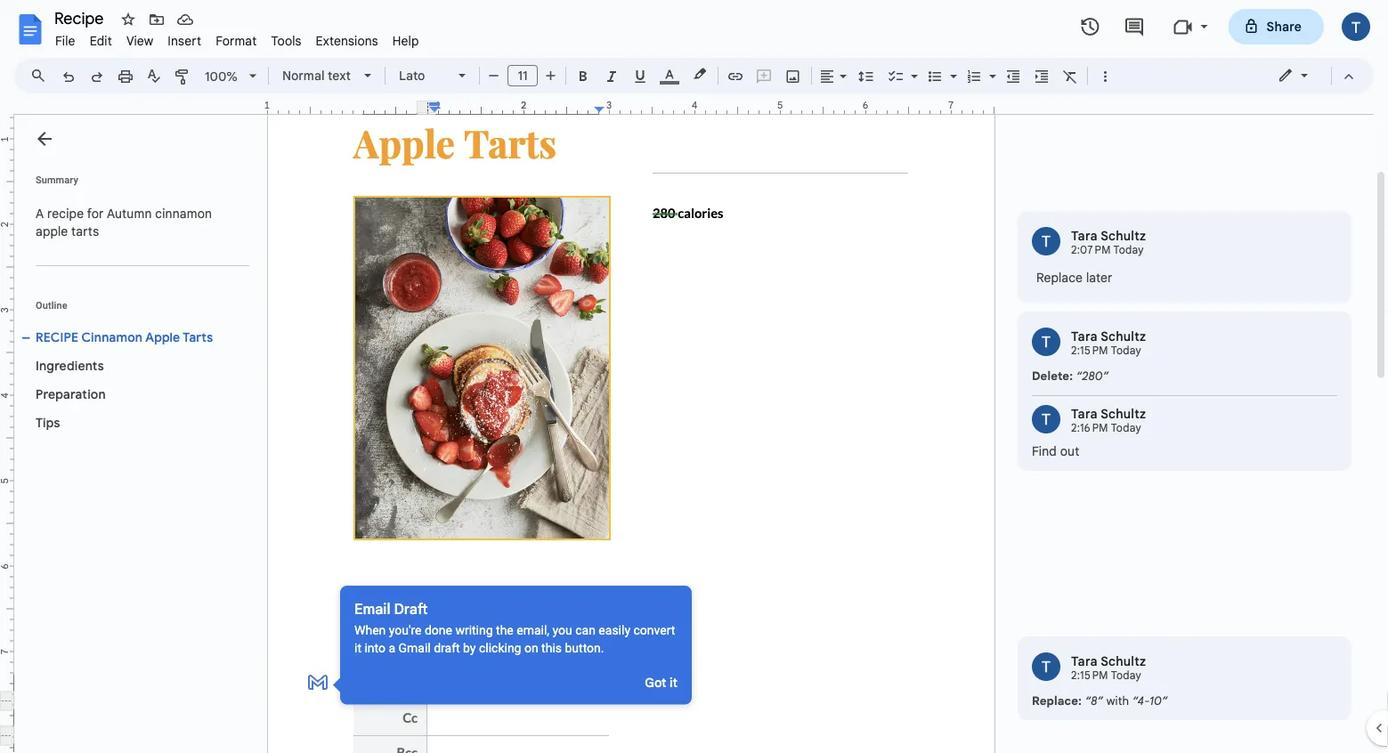 Task type: locate. For each thing, give the bounding box(es) containing it.
done
[[425, 623, 452, 638]]

it inside email draft when you're done writing the email, you can easily convert it into a gmail draft by clicking on this button.
[[355, 641, 362, 656]]

tips
[[36, 415, 60, 431]]

2 tara schultz 2:15 pm today from the top
[[1072, 654, 1147, 683]]

format menu item
[[209, 30, 264, 51]]

0 vertical spatial tara schultz 2:15 pm today
[[1072, 329, 1147, 358]]

tara down "280"
[[1072, 407, 1098, 422]]

1 tara from the top
[[1072, 228, 1098, 244]]

menu bar containing file
[[48, 23, 426, 53]]

tara schultz image up delete:
[[1032, 328, 1061, 357]]

schultz inside tara schultz 2:07 pm today
[[1101, 228, 1147, 244]]

3 tara from the top
[[1072, 407, 1098, 422]]

Zoom text field
[[200, 64, 243, 89]]

tara schultz image up 'find'
[[1032, 406, 1061, 434]]

tara up "280"
[[1072, 329, 1098, 345]]

tara schultz 2:15 pm today up "280"
[[1072, 329, 1147, 358]]

Menus field
[[22, 63, 61, 88]]

preparation
[[36, 387, 106, 402]]

you're
[[389, 623, 422, 638]]

tara schultz image
[[1032, 228, 1061, 256], [1032, 328, 1061, 357], [1032, 406, 1061, 434], [1032, 653, 1061, 682]]

tara inside tara schultz 2:16 pm today
[[1072, 407, 1098, 422]]

2:15 pm up "280"
[[1072, 345, 1109, 358]]

tara for first tara schultz image
[[1072, 228, 1098, 244]]

cinnamon
[[82, 330, 143, 345]]

delete:
[[1032, 369, 1074, 383]]

insert image image
[[783, 63, 804, 88]]

tara for 2nd tara schultz image
[[1072, 329, 1098, 345]]

tara schultz image up replace:
[[1032, 653, 1061, 682]]

1 2:15 pm from the top
[[1072, 345, 1109, 358]]

tara
[[1072, 228, 1098, 244], [1072, 329, 1098, 345], [1072, 407, 1098, 422], [1072, 654, 1098, 670]]

can
[[576, 623, 596, 638]]

4 tara schultz image from the top
[[1032, 653, 1061, 682]]

1
[[264, 99, 270, 111]]

tara schultz 2:15 pm today
[[1072, 329, 1147, 358], [1072, 654, 1147, 683]]

2:15 pm
[[1072, 345, 1109, 358], [1072, 670, 1109, 683]]

0 vertical spatial 2:15 pm
[[1072, 345, 1109, 358]]

schultz up "280"
[[1101, 329, 1147, 345]]

summary element
[[27, 196, 249, 249]]

today inside tara schultz 2:16 pm today
[[1111, 422, 1142, 436]]

today
[[1114, 244, 1144, 257], [1111, 345, 1142, 358], [1111, 422, 1142, 436], [1111, 670, 1142, 683]]

gmail
[[399, 641, 431, 656]]

schultz for 3rd tara schultz image from the top of the email draft application
[[1101, 407, 1147, 422]]

tara up "8"
[[1072, 654, 1098, 670]]

it right got
[[670, 675, 678, 691]]

tara up replace later
[[1072, 228, 1098, 244]]

schultz up with
[[1101, 654, 1147, 670]]

insert
[[168, 33, 201, 49]]

today inside tara schultz 2:07 pm today
[[1114, 244, 1144, 257]]

menu bar
[[48, 23, 426, 53]]

out
[[1061, 444, 1080, 460]]

schultz
[[1101, 228, 1147, 244], [1101, 329, 1147, 345], [1101, 407, 1147, 422], [1101, 654, 1147, 670]]

styles list. normal text selected. option
[[282, 63, 354, 88]]

2:15 pm for "280"
[[1072, 345, 1109, 358]]

today up with
[[1111, 670, 1142, 683]]

email draft application
[[0, 0, 1389, 754]]

recipe cinnamon apple tarts
[[36, 330, 213, 345]]

1 horizontal spatial it
[[670, 675, 678, 691]]

0 horizontal spatial it
[[355, 641, 362, 656]]

delete: "280"
[[1032, 369, 1109, 383]]

draft
[[434, 641, 460, 656]]

Rename text field
[[48, 7, 114, 29]]

with
[[1107, 694, 1130, 709]]

"8"
[[1086, 694, 1104, 709]]

format
[[216, 33, 257, 49]]

Font size text field
[[509, 65, 537, 86]]

it
[[355, 641, 362, 656], [670, 675, 678, 691]]

today right 2:16 pm
[[1111, 422, 1142, 436]]

email draft alert dialog
[[332, 586, 692, 705]]

by
[[463, 641, 476, 656]]

1 vertical spatial 2:15 pm
[[1072, 670, 1109, 683]]

recipe
[[47, 206, 84, 221]]

2:07 pm
[[1072, 244, 1111, 257]]

edit menu item
[[83, 30, 119, 51]]

replace: "8" with "4-10"
[[1032, 694, 1168, 709]]

2 schultz from the top
[[1101, 329, 1147, 345]]

summary heading
[[36, 173, 78, 187]]

highlight color image
[[690, 63, 710, 85]]

outline heading
[[14, 298, 257, 323]]

replace:
[[1032, 694, 1082, 709]]

4 schultz from the top
[[1101, 654, 1147, 670]]

4 tara from the top
[[1072, 654, 1098, 670]]

tara schultz image up replace in the top of the page
[[1032, 228, 1061, 256]]

into
[[365, 641, 386, 656]]

it left into
[[355, 641, 362, 656]]

tools
[[271, 33, 302, 49]]

writing
[[456, 623, 493, 638]]

a recipe for autumn cinnamon apple tarts
[[36, 206, 215, 239]]

2 2:15 pm from the top
[[1072, 670, 1109, 683]]

view menu item
[[119, 30, 161, 51]]

today right '2:07 pm'
[[1114, 244, 1144, 257]]

1 vertical spatial tara schultz 2:15 pm today
[[1072, 654, 1147, 683]]

apple
[[145, 330, 180, 345]]

tara for 1st tara schultz image from the bottom of the email draft application
[[1072, 654, 1098, 670]]

tara schultz 2:15 pm today up "replace: "8" with "4-10""
[[1072, 654, 1147, 683]]

lato
[[399, 68, 425, 83]]

Font size field
[[508, 65, 545, 87]]

schultz inside tara schultz 2:16 pm today
[[1101, 407, 1147, 422]]

schultz down "280"
[[1101, 407, 1147, 422]]

today up tara schultz 2:16 pm today on the right bottom of the page
[[1111, 345, 1142, 358]]

the
[[496, 623, 514, 638]]

2:15 pm up "8"
[[1072, 670, 1109, 683]]

tara inside tara schultz 2:07 pm today
[[1072, 228, 1098, 244]]

schultz up later
[[1101, 228, 1147, 244]]

0 vertical spatial it
[[355, 641, 362, 656]]

10"
[[1150, 694, 1168, 709]]

mode and view toolbar
[[1265, 58, 1364, 94]]

email
[[355, 600, 391, 618]]

2 tara from the top
[[1072, 329, 1098, 345]]

a
[[36, 206, 44, 221]]

3 schultz from the top
[[1101, 407, 1147, 422]]

1 schultz from the top
[[1101, 228, 1147, 244]]

1 tara schultz 2:15 pm today from the top
[[1072, 329, 1147, 358]]

normal
[[282, 68, 325, 83]]

schultz for 2nd tara schultz image
[[1101, 329, 1147, 345]]

today for 2nd tara schultz image
[[1111, 345, 1142, 358]]

find
[[1032, 444, 1057, 460]]

"280"
[[1077, 369, 1109, 383]]



Task type: vqa. For each thing, say whether or not it's contained in the screenshot.
SCHOOL NAME, LOCATION — DEGREE
no



Task type: describe. For each thing, give the bounding box(es) containing it.
on
[[525, 641, 539, 656]]

recipe
[[36, 330, 79, 345]]

apple
[[36, 224, 68, 239]]

1 vertical spatial it
[[670, 675, 678, 691]]

Star checkbox
[[116, 7, 141, 32]]

checklist menu image
[[907, 64, 918, 70]]

text color image
[[660, 63, 680, 85]]

insert menu item
[[161, 30, 209, 51]]

clicking
[[479, 641, 522, 656]]

tara schultz 2:16 pm today
[[1072, 407, 1147, 436]]

help
[[393, 33, 419, 49]]

cinnamon
[[155, 206, 212, 221]]

extensions
[[316, 33, 378, 49]]

tara for 3rd tara schultz image from the top of the email draft application
[[1072, 407, 1098, 422]]

2:15 pm for "8"
[[1072, 670, 1109, 683]]

edit
[[90, 33, 112, 49]]

schultz for first tara schultz image
[[1101, 228, 1147, 244]]

line & paragraph spacing image
[[856, 63, 877, 88]]

share button
[[1229, 9, 1325, 45]]

file
[[55, 33, 75, 49]]

document outline element
[[14, 115, 257, 754]]

this
[[542, 641, 562, 656]]

font list. lato selected. option
[[399, 63, 448, 88]]

replace
[[1037, 270, 1083, 286]]

today for 3rd tara schultz image from the top of the email draft application
[[1111, 422, 1142, 436]]

easily
[[599, 623, 631, 638]]

tools menu item
[[264, 30, 309, 51]]

share
[[1267, 19, 1302, 34]]

find out
[[1032, 444, 1080, 460]]

outline
[[36, 300, 67, 311]]

tara schultz 2:15 pm today for delete: "280"
[[1072, 329, 1147, 358]]

view
[[126, 33, 153, 49]]

file menu item
[[48, 30, 83, 51]]

schultz for 1st tara schultz image from the bottom of the email draft application
[[1101, 654, 1147, 670]]

3 tara schultz image from the top
[[1032, 406, 1061, 434]]

main toolbar
[[53, 0, 1120, 691]]

a
[[389, 641, 396, 656]]

2 tara schultz image from the top
[[1032, 328, 1061, 357]]

tarts
[[71, 224, 99, 239]]

ingredients
[[36, 358, 104, 374]]

draft
[[394, 600, 428, 618]]

tarts
[[183, 330, 213, 345]]

"4-
[[1133, 694, 1150, 709]]

bulleted list menu image
[[946, 64, 958, 70]]

got it button
[[645, 675, 678, 691]]

numbered list menu image
[[985, 64, 997, 70]]

later
[[1087, 270, 1113, 286]]

button.
[[565, 641, 604, 656]]

help menu item
[[385, 30, 426, 51]]

you
[[553, 623, 573, 638]]

2:16 pm
[[1072, 422, 1109, 436]]

autumn
[[107, 206, 152, 221]]

got it
[[645, 675, 678, 691]]

when
[[355, 623, 386, 638]]

for
[[87, 206, 104, 221]]

tara schultz 2:07 pm today
[[1072, 228, 1147, 257]]

got
[[645, 675, 667, 691]]

extensions menu item
[[309, 30, 385, 51]]

email,
[[517, 623, 550, 638]]

1 tara schultz image from the top
[[1032, 228, 1061, 256]]

convert
[[634, 623, 675, 638]]

summary
[[36, 174, 78, 185]]

normal text
[[282, 68, 351, 83]]

email draft when you're done writing the email, you can easily convert it into a gmail draft by clicking on this button.
[[355, 600, 675, 656]]

menu bar inside 'menu bar' banner
[[48, 23, 426, 53]]

Zoom field
[[198, 63, 265, 90]]

tara schultz 2:15 pm today for with
[[1072, 654, 1147, 683]]

replace later
[[1037, 270, 1113, 286]]

today for first tara schultz image
[[1114, 244, 1144, 257]]

today for 1st tara schultz image from the bottom of the email draft application
[[1111, 670, 1142, 683]]

text
[[328, 68, 351, 83]]

menu bar banner
[[0, 0, 1389, 754]]



